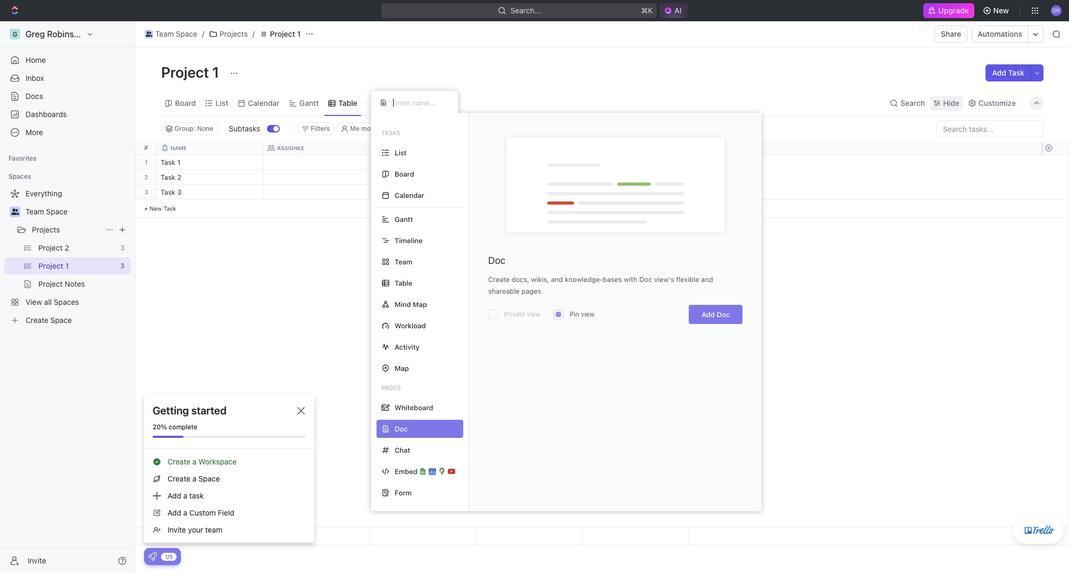 Task type: locate. For each thing, give the bounding box(es) containing it.
1 set priority image from the top
[[581, 155, 597, 171]]

2 / from the left
[[253, 29, 255, 38]]

row group containing 1 2 3
[[136, 155, 157, 218]]

1 horizontal spatial map
[[413, 300, 427, 308]]

2 view from the left
[[581, 310, 595, 318]]

0 vertical spatial to do cell
[[370, 170, 476, 184]]

create up 'shareable'
[[489, 275, 510, 284]]

set priority element for task 3
[[581, 185, 597, 201]]

view right pin
[[581, 310, 595, 318]]

2 vertical spatial team
[[395, 257, 413, 266]]

create
[[489, 275, 510, 284], [168, 457, 190, 466], [168, 474, 190, 483]]

projects inside 'tree'
[[32, 225, 60, 234]]

hide button
[[504, 122, 526, 135]]

task down task 3
[[164, 205, 176, 212]]

1 vertical spatial doc
[[640, 275, 653, 284]]

a
[[193, 457, 197, 466], [193, 474, 197, 483], [183, 491, 187, 500], [183, 508, 187, 517]]

1 horizontal spatial project
[[270, 29, 295, 38]]

to do cell up the timeline
[[370, 185, 476, 199]]

1 vertical spatial user group image
[[11, 209, 19, 215]]

0 horizontal spatial view
[[527, 310, 541, 318]]

1 ‎task from the top
[[161, 158, 175, 167]]

space
[[176, 29, 197, 38], [46, 207, 68, 216], [199, 474, 220, 483]]

1 horizontal spatial projects
[[220, 29, 248, 38]]

board down tasks
[[395, 170, 414, 178]]

do up the timeline
[[386, 189, 395, 196]]

embed
[[395, 467, 418, 476]]

hide inside dropdown button
[[944, 98, 960, 107]]

task down ‎task 2
[[161, 188, 175, 196]]

3 down ‎task 2
[[177, 188, 182, 196]]

table right gantt link
[[339, 98, 358, 107]]

to for ‎task 2
[[376, 174, 384, 181]]

cell
[[263, 155, 370, 169], [370, 155, 476, 169], [476, 155, 583, 169], [263, 170, 370, 184], [476, 170, 583, 184], [263, 185, 370, 199], [476, 185, 583, 199]]

task
[[1009, 68, 1025, 77], [161, 188, 175, 196], [164, 205, 176, 212]]

1 vertical spatial hide
[[508, 125, 522, 133]]

1 to from the top
[[376, 174, 384, 181]]

team inside 'tree'
[[26, 207, 44, 216]]

1 horizontal spatial /
[[253, 29, 255, 38]]

1 horizontal spatial doc
[[640, 275, 653, 284]]

with
[[624, 275, 638, 284]]

a left task
[[183, 491, 187, 500]]

1 / from the left
[[202, 29, 204, 38]]

1 inside '1 2 3'
[[145, 159, 148, 166]]

1 vertical spatial ‎task
[[161, 173, 175, 181]]

invite for invite your team
[[168, 525, 186, 534]]

flexible
[[677, 275, 700, 284]]

3
[[177, 188, 182, 196], [144, 188, 148, 195]]

0 horizontal spatial new
[[150, 205, 162, 212]]

1 vertical spatial do
[[386, 189, 395, 196]]

2 do from the top
[[386, 189, 395, 196]]

and right flexible
[[701, 275, 713, 284]]

tree containing team space
[[4, 185, 131, 329]]

2
[[177, 173, 181, 181], [145, 173, 148, 180]]

0 vertical spatial team
[[155, 29, 174, 38]]

1 vertical spatial to do cell
[[370, 185, 476, 199]]

1 view from the left
[[527, 310, 541, 318]]

press space to select this row. row containing 3
[[136, 185, 157, 200]]

1
[[297, 29, 301, 38], [212, 63, 219, 81], [177, 158, 181, 167], [145, 159, 148, 166]]

automations button
[[973, 26, 1028, 42]]

2 ‎task from the top
[[161, 173, 175, 181]]

1 vertical spatial project 1
[[161, 63, 223, 81]]

do for ‎task 2
[[386, 174, 395, 181]]

activity
[[395, 342, 420, 351]]

onboarding checklist button image
[[148, 552, 157, 561]]

0 vertical spatial map
[[413, 300, 427, 308]]

3 left task 3
[[144, 188, 148, 195]]

view for pin view
[[581, 310, 595, 318]]

team space inside the sidebar navigation
[[26, 207, 68, 216]]

show closed button
[[437, 122, 494, 135]]

inbox link
[[4, 70, 131, 87]]

1 horizontal spatial team
[[155, 29, 174, 38]]

0 vertical spatial to do
[[376, 174, 395, 181]]

0 vertical spatial invite
[[168, 525, 186, 534]]

1 vertical spatial team
[[26, 207, 44, 216]]

0 horizontal spatial 2
[[145, 173, 148, 180]]

task for new task
[[164, 205, 176, 212]]

projects
[[220, 29, 248, 38], [32, 225, 60, 234]]

pin
[[570, 310, 579, 318]]

user group image
[[146, 31, 152, 37], [11, 209, 19, 215]]

1 vertical spatial new
[[150, 205, 162, 212]]

2 left ‎task 2
[[145, 173, 148, 180]]

0 vertical spatial project 1
[[270, 29, 301, 38]]

1/5
[[165, 553, 173, 560]]

to do
[[376, 174, 395, 181], [376, 189, 395, 196]]

1 horizontal spatial list
[[395, 148, 407, 157]]

1 vertical spatial team space
[[26, 207, 68, 216]]

0 vertical spatial user group image
[[146, 31, 152, 37]]

create inside create docs, wikis, and knowledge-bases with doc view's flexible and shareable pages.
[[489, 275, 510, 284]]

table up mind
[[395, 279, 413, 287]]

1 vertical spatial task
[[161, 188, 175, 196]]

0 vertical spatial space
[[176, 29, 197, 38]]

1 to do cell from the top
[[370, 170, 476, 184]]

doc inside create docs, wikis, and knowledge-bases with doc view's flexible and shareable pages.
[[640, 275, 653, 284]]

create up the add a task
[[168, 474, 190, 483]]

2 to from the top
[[376, 189, 384, 196]]

1 vertical spatial list
[[395, 148, 407, 157]]

calendar link
[[246, 96, 280, 110]]

2 set priority image from the top
[[581, 170, 597, 186]]

project 1
[[270, 29, 301, 38], [161, 63, 223, 81]]

1 vertical spatial gantt
[[395, 215, 413, 223]]

⌘k
[[641, 6, 653, 15]]

add for add a task
[[168, 491, 181, 500]]

share button
[[935, 26, 968, 43]]

add inside button
[[993, 68, 1007, 77]]

2 vertical spatial space
[[199, 474, 220, 483]]

0 vertical spatial to
[[376, 174, 384, 181]]

dashboards link
[[4, 106, 131, 123]]

table link
[[337, 96, 358, 110]]

mind
[[395, 300, 411, 308]]

new
[[994, 6, 1010, 15], [150, 205, 162, 212]]

1 horizontal spatial view
[[581, 310, 595, 318]]

press space to select this row. row containing 2
[[136, 170, 157, 185]]

gantt link
[[297, 96, 319, 110]]

a down the add a task
[[183, 508, 187, 517]]

shareable
[[489, 287, 520, 295]]

search...
[[511, 6, 541, 15]]

0 horizontal spatial project 1
[[161, 63, 223, 81]]

add for add a custom field
[[168, 508, 181, 517]]

invite for invite
[[28, 556, 46, 565]]

add for add doc
[[702, 310, 715, 319]]

calendar up subtasks button at left top
[[248, 98, 280, 107]]

1 vertical spatial space
[[46, 207, 68, 216]]

1 horizontal spatial gantt
[[395, 215, 413, 223]]

new up automations at top
[[994, 6, 1010, 15]]

board left the list link at the top left of the page
[[175, 98, 196, 107]]

0 vertical spatial table
[[339, 98, 358, 107]]

set priority element
[[581, 155, 597, 171], [581, 170, 597, 186], [581, 185, 597, 201]]

2 horizontal spatial team
[[395, 257, 413, 266]]

project 1 link
[[257, 28, 303, 40]]

1 horizontal spatial space
[[176, 29, 197, 38]]

1 horizontal spatial new
[[994, 6, 1010, 15]]

docs
[[26, 92, 43, 101]]

2 vertical spatial doc
[[717, 310, 730, 319]]

sidebar navigation
[[0, 21, 136, 573]]

0 vertical spatial list
[[216, 98, 228, 107]]

list
[[216, 98, 228, 107], [395, 148, 407, 157]]

0 horizontal spatial doc
[[489, 255, 506, 266]]

create up create a space
[[168, 457, 190, 466]]

1 vertical spatial projects link
[[32, 221, 101, 238]]

0 horizontal spatial projects
[[32, 225, 60, 234]]

0 horizontal spatial team space
[[26, 207, 68, 216]]

1 horizontal spatial project 1
[[270, 29, 301, 38]]

board
[[175, 98, 196, 107], [395, 170, 414, 178]]

1 do from the top
[[386, 174, 395, 181]]

0 horizontal spatial and
[[551, 275, 563, 284]]

map down activity
[[395, 364, 409, 372]]

a up create a space
[[193, 457, 197, 466]]

a up task
[[193, 474, 197, 483]]

2 inside '1 2 3'
[[145, 173, 148, 180]]

/
[[202, 29, 204, 38], [253, 29, 255, 38]]

0 horizontal spatial gantt
[[299, 98, 319, 107]]

set priority image for ‎task 2
[[581, 170, 597, 186]]

0 horizontal spatial user group image
[[11, 209, 19, 215]]

list down tasks
[[395, 148, 407, 157]]

0 horizontal spatial table
[[339, 98, 358, 107]]

to
[[376, 174, 384, 181], [376, 189, 384, 196]]

2 vertical spatial create
[[168, 474, 190, 483]]

1 horizontal spatial team space
[[155, 29, 197, 38]]

timeline
[[395, 236, 423, 245]]

0 vertical spatial team space
[[155, 29, 197, 38]]

projects link inside 'tree'
[[32, 221, 101, 238]]

add
[[993, 68, 1007, 77], [702, 310, 715, 319], [168, 491, 181, 500], [168, 508, 181, 517]]

1 horizontal spatial 2
[[177, 173, 181, 181]]

1 set priority element from the top
[[581, 155, 597, 171]]

task inside button
[[1009, 68, 1025, 77]]

project
[[270, 29, 295, 38], [161, 63, 209, 81]]

1 to do from the top
[[376, 174, 395, 181]]

team space
[[155, 29, 197, 38], [26, 207, 68, 216]]

new for new task
[[150, 205, 162, 212]]

1 vertical spatial project
[[161, 63, 209, 81]]

invite inside the sidebar navigation
[[28, 556, 46, 565]]

1 horizontal spatial hide
[[944, 98, 960, 107]]

hide
[[944, 98, 960, 107], [508, 125, 522, 133]]

new task
[[150, 205, 176, 212]]

grid containing ‎task 1
[[136, 142, 1070, 545]]

1 horizontal spatial projects link
[[206, 28, 250, 40]]

0 vertical spatial create
[[489, 275, 510, 284]]

grid
[[136, 142, 1070, 545]]

calendar
[[248, 98, 280, 107], [395, 191, 425, 199]]

3 set priority element from the top
[[581, 185, 597, 201]]

customize
[[979, 98, 1016, 107]]

1 horizontal spatial calendar
[[395, 191, 425, 199]]

gantt left table link
[[299, 98, 319, 107]]

wikis,
[[531, 275, 549, 284]]

1 horizontal spatial invite
[[168, 525, 186, 534]]

customize button
[[965, 96, 1020, 110]]

row group
[[136, 155, 157, 218], [157, 155, 689, 218], [1043, 155, 1069, 218], [1043, 527, 1069, 545]]

hide inside button
[[508, 125, 522, 133]]

0 vertical spatial new
[[994, 6, 1010, 15]]

your
[[188, 525, 203, 534]]

0 horizontal spatial invite
[[28, 556, 46, 565]]

create for create docs, wikis, and knowledge-bases with doc view's flexible and shareable pages.
[[489, 275, 510, 284]]

0 vertical spatial task
[[1009, 68, 1025, 77]]

team
[[155, 29, 174, 38], [26, 207, 44, 216], [395, 257, 413, 266]]

1 vertical spatial calendar
[[395, 191, 425, 199]]

1 horizontal spatial and
[[701, 275, 713, 284]]

to do cell down assignees
[[370, 170, 476, 184]]

‎task for ‎task 2
[[161, 173, 175, 181]]

to do for task 3
[[376, 189, 395, 196]]

task for add task
[[1009, 68, 1025, 77]]

set priority image
[[581, 155, 597, 171], [581, 170, 597, 186]]

create for create a space
[[168, 474, 190, 483]]

2 up task 3
[[177, 173, 181, 181]]

new down task 3
[[150, 205, 162, 212]]

new for new
[[994, 6, 1010, 15]]

press space to select this row. row
[[136, 155, 157, 170], [157, 155, 689, 171], [136, 170, 157, 185], [157, 170, 689, 186], [136, 185, 157, 200], [157, 185, 689, 201], [157, 527, 689, 545]]

space inside 'tree'
[[46, 207, 68, 216]]

1 vertical spatial map
[[395, 364, 409, 372]]

map right mind
[[413, 300, 427, 308]]

set priority image
[[581, 185, 597, 201]]

to for task 3
[[376, 189, 384, 196]]

1 horizontal spatial user group image
[[146, 31, 152, 37]]

‎task up ‎task 2
[[161, 158, 175, 167]]

0 horizontal spatial list
[[216, 98, 228, 107]]

add task button
[[986, 64, 1031, 81]]

to do cell
[[370, 170, 476, 184], [370, 185, 476, 199]]

calendar up the timeline
[[395, 191, 425, 199]]

and right "wikis,"
[[551, 275, 563, 284]]

2 set priority element from the top
[[581, 170, 597, 186]]

task up customize
[[1009, 68, 1025, 77]]

0 horizontal spatial projects link
[[32, 221, 101, 238]]

set priority element for ‎task 2
[[581, 170, 597, 186]]

1 horizontal spatial table
[[395, 279, 413, 287]]

‎task for ‎task 1
[[161, 158, 175, 167]]

2 to do from the top
[[376, 189, 395, 196]]

1 vertical spatial invite
[[28, 556, 46, 565]]

doc
[[489, 255, 506, 266], [640, 275, 653, 284], [717, 310, 730, 319]]

complete
[[169, 423, 197, 431]]

upgrade
[[939, 6, 969, 15]]

1 horizontal spatial team space link
[[142, 28, 200, 40]]

‎task
[[161, 158, 175, 167], [161, 173, 175, 181]]

list up subtasks button at left top
[[216, 98, 228, 107]]

2 and from the left
[[701, 275, 713, 284]]

0 vertical spatial projects
[[220, 29, 248, 38]]

view's
[[654, 275, 675, 284]]

2 inside press space to select this row. row
[[177, 173, 181, 181]]

1 horizontal spatial board
[[395, 170, 414, 178]]

show closed
[[451, 125, 490, 133]]

view right private
[[527, 310, 541, 318]]

tree
[[4, 185, 131, 329]]

field
[[218, 508, 234, 517]]

press space to select this row. row containing task 3
[[157, 185, 689, 201]]

2 vertical spatial task
[[164, 205, 176, 212]]

1 vertical spatial create
[[168, 457, 190, 466]]

2 to do cell from the top
[[370, 185, 476, 199]]

0 vertical spatial do
[[386, 174, 395, 181]]

0 vertical spatial team space link
[[142, 28, 200, 40]]

1 vertical spatial table
[[395, 279, 413, 287]]

hide right closed
[[508, 125, 522, 133]]

subtasks
[[229, 124, 260, 133]]

1 2 3
[[144, 159, 148, 195]]

0 horizontal spatial team
[[26, 207, 44, 216]]

hide right the 'search'
[[944, 98, 960, 107]]

0 vertical spatial hide
[[944, 98, 960, 107]]

row
[[157, 142, 689, 155]]

‎task down ‎task 1
[[161, 173, 175, 181]]

0 horizontal spatial /
[[202, 29, 204, 38]]

team
[[205, 525, 223, 534]]

dashboards
[[26, 110, 67, 119]]

2 horizontal spatial space
[[199, 474, 220, 483]]

gantt up the timeline
[[395, 215, 413, 223]]

new inside button
[[994, 6, 1010, 15]]

0 vertical spatial doc
[[489, 255, 506, 266]]

0 horizontal spatial space
[[46, 207, 68, 216]]

do down tasks
[[386, 174, 395, 181]]

0 horizontal spatial team space link
[[26, 203, 129, 220]]

0 vertical spatial projects link
[[206, 28, 250, 40]]

1 vertical spatial to
[[376, 189, 384, 196]]



Task type: describe. For each thing, give the bounding box(es) containing it.
whiteboard
[[395, 403, 433, 412]]

add doc
[[702, 310, 730, 319]]

docs link
[[4, 88, 131, 105]]

0 vertical spatial board
[[175, 98, 196, 107]]

subtasks button
[[225, 120, 267, 137]]

close image
[[297, 407, 305, 415]]

add a custom field
[[168, 508, 234, 517]]

getting
[[153, 404, 189, 417]]

to do cell for task 3
[[370, 185, 476, 199]]

assignees button
[[386, 122, 435, 135]]

getting started
[[153, 404, 227, 417]]

to do cell for ‎task 2
[[370, 170, 476, 184]]

search
[[901, 98, 926, 107]]

custom
[[189, 508, 216, 517]]

new button
[[979, 2, 1016, 19]]

view
[[385, 98, 402, 107]]

Enter name... field
[[392, 98, 450, 108]]

docs,
[[512, 275, 530, 284]]

row group containing ‎task 1
[[157, 155, 689, 218]]

list link
[[214, 96, 228, 110]]

0 horizontal spatial map
[[395, 364, 409, 372]]

task
[[189, 491, 204, 500]]

a for custom
[[183, 508, 187, 517]]

task 3
[[161, 188, 182, 196]]

started
[[191, 404, 227, 417]]

upgrade link
[[924, 3, 975, 18]]

view button
[[371, 90, 406, 115]]

1 inside press space to select this row. row
[[177, 158, 181, 167]]

spaces
[[9, 172, 31, 180]]

pages
[[382, 384, 401, 391]]

a for workspace
[[193, 457, 197, 466]]

table inside table link
[[339, 98, 358, 107]]

pin view
[[570, 310, 595, 318]]

2 for 1
[[145, 173, 148, 180]]

knowledge-
[[565, 275, 603, 284]]

create a space
[[168, 474, 220, 483]]

create a workspace
[[168, 457, 237, 466]]

task inside press space to select this row. row
[[161, 188, 175, 196]]

0 horizontal spatial project
[[161, 63, 209, 81]]

create for create a workspace
[[168, 457, 190, 466]]

‎task 2
[[161, 173, 181, 181]]

board link
[[173, 96, 196, 110]]

search button
[[887, 96, 929, 110]]

chat
[[395, 446, 410, 454]]

‎task 1
[[161, 158, 181, 167]]

0 horizontal spatial calendar
[[248, 98, 280, 107]]

add task
[[993, 68, 1025, 77]]

home link
[[4, 52, 131, 69]]

add a task
[[168, 491, 204, 500]]

Search tasks... text field
[[937, 121, 1044, 137]]

onboarding checklist button element
[[148, 552, 157, 561]]

a for space
[[193, 474, 197, 483]]

3 inside press space to select this row. row
[[177, 188, 182, 196]]

home
[[26, 55, 46, 64]]

user group image inside "team space" link
[[146, 31, 152, 37]]

favorites
[[9, 154, 37, 162]]

1 vertical spatial team space link
[[26, 203, 129, 220]]

user group image inside 'tree'
[[11, 209, 19, 215]]

inbox
[[26, 73, 44, 82]]

#
[[144, 144, 148, 152]]

add for add task
[[993, 68, 1007, 77]]

form
[[395, 488, 412, 497]]

workspace
[[199, 457, 237, 466]]

pages.
[[522, 287, 544, 295]]

view button
[[371, 96, 406, 110]]

mind map
[[395, 300, 427, 308]]

view for private view
[[527, 310, 541, 318]]

20%
[[153, 423, 167, 431]]

set priority element for ‎task 1
[[581, 155, 597, 171]]

press space to select this row. row containing ‎task 1
[[157, 155, 689, 171]]

0 vertical spatial project
[[270, 29, 295, 38]]

do for task 3
[[386, 189, 395, 196]]

1 vertical spatial board
[[395, 170, 414, 178]]

20% complete
[[153, 423, 197, 431]]

favorites button
[[4, 152, 41, 165]]

press space to select this row. row containing ‎task 2
[[157, 170, 689, 186]]

tasks
[[382, 129, 401, 136]]

press space to select this row. row containing 1
[[136, 155, 157, 170]]

bases
[[603, 275, 622, 284]]

closed
[[469, 125, 490, 133]]

set priority image for ‎task 1
[[581, 155, 597, 171]]

a for task
[[183, 491, 187, 500]]

tree inside the sidebar navigation
[[4, 185, 131, 329]]

private
[[505, 310, 525, 318]]

show
[[451, 125, 468, 133]]

2 for ‎task
[[177, 173, 181, 181]]

create docs, wikis, and knowledge-bases with doc view's flexible and shareable pages.
[[489, 275, 713, 295]]

1 and from the left
[[551, 275, 563, 284]]

share
[[942, 29, 962, 38]]

to do for ‎task 2
[[376, 174, 395, 181]]

workload
[[395, 321, 426, 330]]

hide button
[[931, 96, 963, 110]]

automations
[[978, 29, 1023, 38]]

invite your team
[[168, 525, 223, 534]]

private view
[[505, 310, 541, 318]]

assignees
[[399, 125, 431, 133]]

2 horizontal spatial doc
[[717, 310, 730, 319]]

0 horizontal spatial 3
[[144, 188, 148, 195]]



Task type: vqa. For each thing, say whether or not it's contained in the screenshot.
Customize
yes



